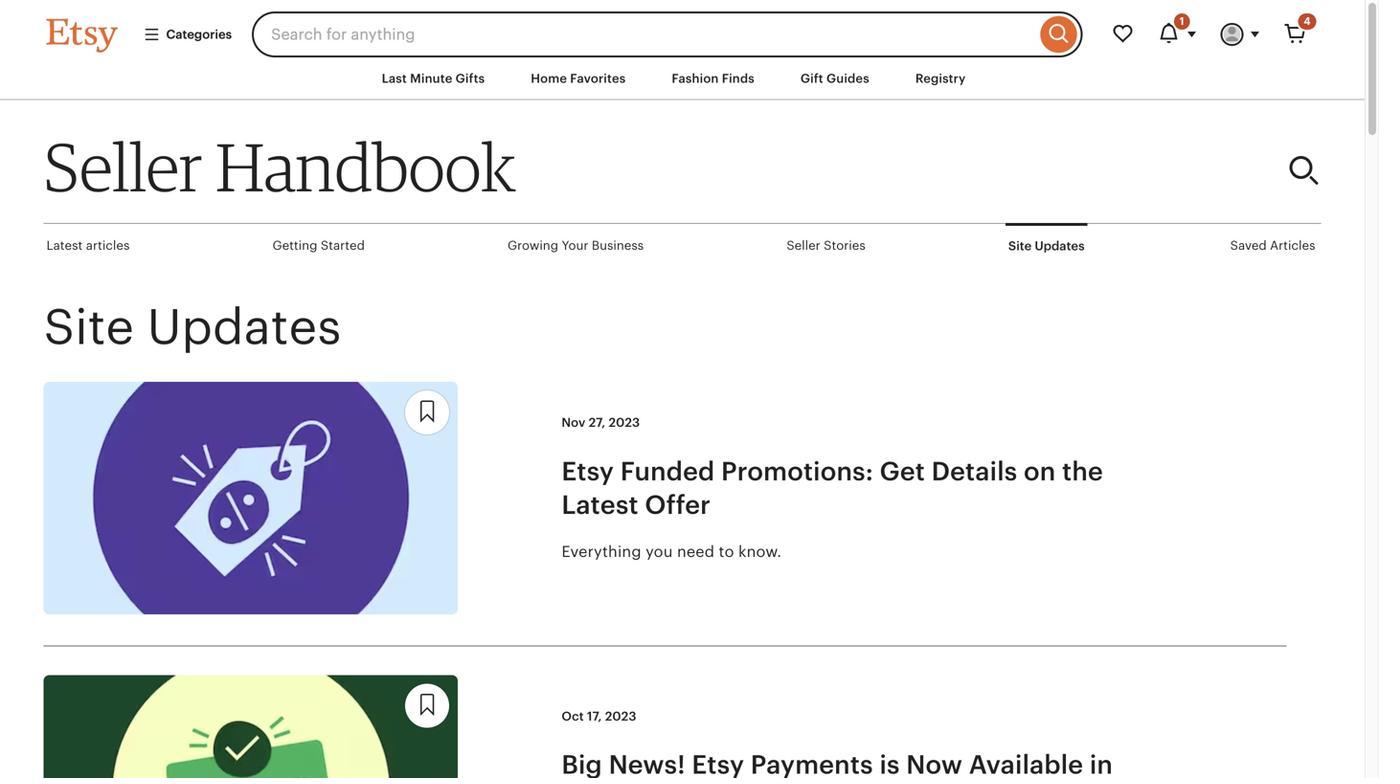 Task type: vqa. For each thing, say whether or not it's contained in the screenshot.
Learn more about this item DROPDOWN BUTTON
no



Task type: describe. For each thing, give the bounding box(es) containing it.
home favorites link
[[516, 61, 640, 96]]

growing
[[508, 239, 558, 253]]

oct
[[562, 710, 584, 724]]

4 link
[[1272, 11, 1318, 57]]

oct 17, 2023
[[562, 710, 637, 724]]

latest articles link
[[44, 224, 133, 267]]

getting started link
[[270, 224, 368, 267]]

seller stories
[[787, 239, 866, 253]]

getting
[[272, 239, 317, 253]]

seller handbook link
[[44, 127, 942, 208]]

4
[[1304, 15, 1311, 27]]

etsy funded promotions: get details on the latest offer image
[[44, 382, 458, 615]]

funded
[[620, 457, 715, 486]]

latest inside etsy funded promotions: get details on the latest offer
[[562, 490, 639, 520]]

articles
[[1270, 239, 1315, 253]]

27,
[[589, 416, 605, 430]]

gift
[[801, 71, 823, 86]]

stories
[[824, 239, 866, 253]]

categories banner
[[12, 0, 1353, 57]]

etsy funded promotions: get details on the latest offer
[[562, 457, 1103, 520]]

offer
[[645, 490, 711, 520]]

you
[[646, 544, 673, 561]]

registry link
[[901, 61, 980, 96]]

the
[[1062, 457, 1103, 486]]

17,
[[587, 710, 602, 724]]

fashion finds
[[672, 71, 755, 86]]

site updates link
[[1006, 223, 1088, 266]]

registry
[[915, 71, 966, 86]]

articles
[[86, 239, 130, 253]]

menu bar containing last minute gifts
[[12, 57, 1353, 101]]

seller stories link
[[784, 224, 868, 267]]

growing your business
[[508, 239, 644, 253]]

nov 27, 2023
[[562, 416, 640, 430]]

saved articles
[[1230, 239, 1315, 253]]

0 vertical spatial updates
[[1035, 239, 1085, 254]]

details
[[932, 457, 1017, 486]]

need
[[677, 544, 715, 561]]

everything you need to know.
[[562, 544, 782, 561]]

minute
[[410, 71, 452, 86]]

fashion finds link
[[657, 61, 769, 96]]

finds
[[722, 71, 755, 86]]



Task type: locate. For each thing, give the bounding box(es) containing it.
1 horizontal spatial site updates
[[1008, 239, 1085, 254]]

etsy funded promotions: get details on the latest offer link
[[562, 455, 1175, 522]]

guides
[[827, 71, 869, 86]]

seller handbook
[[44, 127, 516, 208]]

last minute gifts link
[[367, 61, 499, 96]]

0 horizontal spatial seller
[[44, 127, 202, 208]]

gift guides link
[[786, 61, 884, 96]]

handbook
[[216, 127, 516, 208]]

0 horizontal spatial updates
[[147, 299, 341, 355]]

promotions:
[[721, 457, 873, 486]]

latest
[[46, 239, 83, 253], [562, 490, 639, 520]]

none search field inside categories banner
[[252, 11, 1083, 57]]

etsy
[[562, 457, 614, 486]]

1 horizontal spatial updates
[[1035, 239, 1085, 254]]

home favorites
[[531, 71, 626, 86]]

on
[[1024, 457, 1056, 486]]

1 vertical spatial seller
[[787, 239, 821, 253]]

seller for seller handbook
[[44, 127, 202, 208]]

None search field
[[252, 11, 1083, 57]]

2023
[[609, 416, 640, 430], [605, 710, 637, 724]]

0 vertical spatial site
[[1008, 239, 1032, 254]]

latest down etsy
[[562, 490, 639, 520]]

get
[[880, 457, 925, 486]]

0 horizontal spatial site
[[44, 299, 134, 355]]

1 button
[[1146, 11, 1209, 57]]

2023 right 27,
[[609, 416, 640, 430]]

2023 for nov 27, 2023
[[609, 416, 640, 430]]

1 horizontal spatial site
[[1008, 239, 1032, 254]]

1 vertical spatial updates
[[147, 299, 341, 355]]

last
[[382, 71, 407, 86]]

site updates
[[1008, 239, 1085, 254], [44, 299, 341, 355]]

0 horizontal spatial latest
[[46, 239, 83, 253]]

know.
[[738, 544, 782, 561]]

seller for seller stories
[[787, 239, 821, 253]]

0 vertical spatial site updates
[[1008, 239, 1085, 254]]

latest articles
[[46, 239, 130, 253]]

saved articles link
[[1228, 224, 1318, 267]]

getting started
[[272, 239, 365, 253]]

seller
[[44, 127, 202, 208], [787, 239, 821, 253]]

Search for anything text field
[[252, 11, 1036, 57]]

0 vertical spatial 2023
[[609, 416, 640, 430]]

seller left stories
[[787, 239, 821, 253]]

0 vertical spatial latest
[[46, 239, 83, 253]]

everything
[[562, 544, 641, 561]]

fashion
[[672, 71, 719, 86]]

business
[[592, 239, 644, 253]]

growing your business link
[[505, 224, 647, 267]]

to
[[719, 544, 734, 561]]

1 vertical spatial latest
[[562, 490, 639, 520]]

gift guides
[[801, 71, 869, 86]]

favorites
[[570, 71, 626, 86]]

1 vertical spatial 2023
[[605, 710, 637, 724]]

latest left articles
[[46, 239, 83, 253]]

started
[[321, 239, 365, 253]]

menu bar
[[12, 57, 1353, 101]]

site
[[1008, 239, 1032, 254], [44, 299, 134, 355]]

home
[[531, 71, 567, 86]]

1 vertical spatial site updates
[[44, 299, 341, 355]]

categories button
[[129, 17, 246, 52]]

0 vertical spatial seller
[[44, 127, 202, 208]]

your
[[562, 239, 588, 253]]

last minute gifts
[[382, 71, 485, 86]]

updates
[[1035, 239, 1085, 254], [147, 299, 341, 355]]

nov
[[562, 416, 586, 430]]

seller inside "link"
[[787, 239, 821, 253]]

1 vertical spatial site
[[44, 299, 134, 355]]

1 horizontal spatial seller
[[787, 239, 821, 253]]

0 horizontal spatial site updates
[[44, 299, 341, 355]]

2023 for oct 17, 2023
[[605, 710, 637, 724]]

1 horizontal spatial latest
[[562, 490, 639, 520]]

2023 right 17,
[[605, 710, 637, 724]]

gifts
[[456, 71, 485, 86]]

categories
[[166, 27, 232, 42]]

1
[[1180, 15, 1184, 27]]

saved
[[1230, 239, 1267, 253]]

seller up articles
[[44, 127, 202, 208]]



